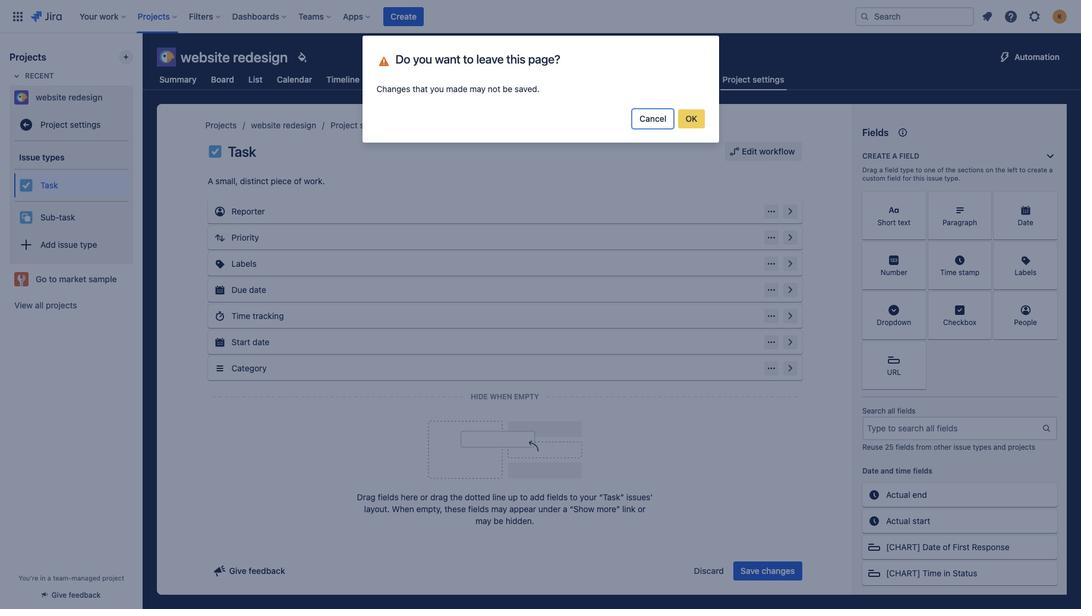 Task type: describe. For each thing, give the bounding box(es) containing it.
0 horizontal spatial feedback
[[69, 591, 101, 600]]

to right the go
[[49, 274, 57, 284]]

all for search
[[888, 407, 895, 415]]

start date
[[232, 337, 270, 347]]

other
[[934, 443, 952, 452]]

[chart] for [chart] date of first response
[[886, 542, 920, 552]]

dropdown
[[877, 318, 911, 327]]

people
[[1014, 318, 1037, 327]]

want
[[435, 52, 460, 66]]

reuse 25 fields from other issue types and projects
[[862, 443, 1035, 452]]

task link
[[14, 174, 128, 197]]

automation button
[[993, 48, 1067, 67]]

2 horizontal spatial issue
[[954, 443, 971, 452]]

timeline link
[[324, 69, 362, 90]]

layout.
[[364, 504, 390, 514]]

a right the create
[[1049, 166, 1053, 174]]

fields right time
[[913, 467, 932, 475]]

0 vertical spatial projects
[[10, 52, 46, 62]]

here
[[401, 492, 418, 502]]

up
[[508, 492, 518, 502]]

date for due date
[[249, 285, 266, 295]]

fields right other
[[884, 595, 904, 604]]

edit
[[742, 146, 757, 156]]

1 horizontal spatial project settings link
[[330, 118, 391, 133]]

url
[[887, 368, 901, 377]]

dotted
[[465, 492, 490, 502]]

to up "show
[[570, 492, 578, 502]]

to right up
[[520, 492, 528, 502]]

category
[[232, 363, 267, 373]]

sections
[[958, 166, 984, 174]]

calendar link
[[274, 69, 315, 90]]

view
[[14, 300, 33, 310]]

do you want to leave this page? dialog
[[362, 36, 719, 143]]

sub-
[[40, 212, 59, 222]]

hide when empty fields element
[[203, 383, 807, 537]]

a
[[208, 176, 213, 186]]

Type to search all fields text field
[[864, 418, 1042, 439]]

priority
[[232, 232, 259, 243]]

type.
[[945, 174, 960, 182]]

you're in a team-managed project
[[18, 574, 124, 582]]

Search field
[[855, 7, 974, 26]]

time for time stamp
[[940, 268, 957, 277]]

date for start date
[[252, 337, 270, 347]]

changes that you made may not be saved.
[[377, 84, 540, 94]]

create for create
[[391, 11, 417, 21]]

1 vertical spatial or
[[638, 504, 646, 514]]

due date button
[[208, 278, 802, 302]]

add issue type
[[40, 239, 97, 249]]

website redesign inside website redesign link
[[36, 92, 103, 102]]

2 vertical spatial website redesign
[[251, 120, 316, 130]]

list link
[[246, 69, 265, 90]]

custom
[[862, 174, 885, 182]]

changes
[[377, 84, 410, 94]]

1 horizontal spatial project settings
[[330, 120, 391, 130]]

may inside do you want to leave this page? dialog
[[470, 84, 486, 94]]

1 vertical spatial types
[[973, 443, 992, 452]]

0 vertical spatial website redesign link
[[10, 86, 128, 109]]

0 vertical spatial you
[[413, 52, 432, 66]]

do
[[396, 52, 410, 66]]

save changes
[[741, 566, 795, 576]]

from
[[916, 443, 932, 452]]

to left one
[[916, 166, 922, 174]]

fields right search
[[897, 407, 916, 415]]

2 vertical spatial field
[[887, 174, 901, 182]]

summary
[[159, 74, 197, 84]]

open field configuration image for start date
[[783, 335, 797, 349]]

date for date and time fields
[[862, 467, 879, 475]]

1 horizontal spatial task
[[228, 143, 256, 160]]

calendar
[[277, 74, 312, 84]]

time
[[896, 467, 911, 475]]

cancel button
[[632, 109, 674, 128]]

drag for drag fields here or drag the dotted line up to add fields to your "task" issues' layout. when empty, these fields may appear under a "show more" link or may be hidden.
[[357, 492, 376, 502]]

short text
[[878, 218, 911, 227]]

paragraph
[[943, 218, 977, 227]]

workflow
[[759, 146, 795, 156]]

0 vertical spatial website redesign
[[181, 49, 288, 65]]

more information about the fields image
[[896, 125, 910, 140]]

collapse recent projects image
[[10, 69, 24, 83]]

actual for actual end
[[886, 490, 910, 500]]

open field configuration image for priority
[[783, 231, 797, 245]]

1 horizontal spatial website
[[181, 49, 230, 65]]

a down more information about the fields icon
[[892, 152, 897, 160]]

team-
[[53, 574, 72, 582]]

[chart] for [chart] time in status
[[886, 568, 920, 578]]

a left team-
[[47, 574, 51, 582]]

fields up under in the bottom of the page
[[547, 492, 568, 502]]

create for create a field
[[862, 152, 890, 160]]

the inside drag fields here or drag the dotted line up to add fields to your "task" issues' layout. when empty, these fields may appear under a "show more" link or may be hidden.
[[450, 492, 463, 502]]

search all fields
[[862, 407, 916, 415]]

2 vertical spatial redesign
[[283, 120, 316, 130]]

be inside do you want to leave this page? dialog
[[503, 84, 512, 94]]

1 horizontal spatial settings
[[360, 120, 391, 130]]

1 horizontal spatial projects
[[1008, 443, 1035, 452]]

first
[[953, 542, 970, 552]]

edit workflow
[[742, 146, 795, 156]]

issue inside drag a field type to one of the sections on the left to create a custom field for this issue type.
[[927, 174, 943, 182]]

drag
[[430, 492, 448, 502]]

labels inside button
[[232, 259, 257, 269]]

issue types
[[19, 152, 65, 162]]

field for drag
[[885, 166, 898, 174]]

summary link
[[157, 69, 199, 90]]

edit workflow group
[[725, 142, 802, 161]]

edit workflow button
[[725, 142, 802, 161]]

primary element
[[7, 0, 846, 33]]

a small, distinct piece of work.
[[208, 176, 325, 186]]

of inside drag a field type to one of the sections on the left to create a custom field for this issue type.
[[937, 166, 944, 174]]

2 horizontal spatial settings
[[753, 74, 784, 84]]

add issue type image
[[19, 238, 33, 252]]

0 horizontal spatial settings
[[70, 119, 101, 129]]

left
[[1007, 166, 1018, 174]]

go
[[36, 274, 47, 284]]

warning image
[[377, 51, 391, 68]]

1 vertical spatial redesign
[[68, 92, 103, 102]]

do you want to leave this page?
[[396, 52, 560, 66]]

[chart] time in status
[[886, 568, 977, 578]]

task group
[[14, 169, 128, 201]]

1 vertical spatial you
[[430, 84, 444, 94]]

in inside button
[[944, 568, 951, 578]]

go to market sample
[[36, 274, 117, 284]]

open field configuration image for category
[[783, 361, 797, 376]]

page?
[[528, 52, 560, 66]]

"task"
[[599, 492, 624, 502]]

sample
[[89, 274, 117, 284]]

1 vertical spatial website
[[36, 92, 66, 102]]

managed
[[72, 574, 100, 582]]

time for time tracking
[[232, 311, 250, 321]]

drag for drag a field type to one of the sections on the left to create a custom field for this issue type.
[[862, 166, 877, 174]]

made
[[446, 84, 468, 94]]

"show
[[570, 504, 594, 514]]

these
[[445, 504, 466, 514]]

stamp
[[959, 268, 980, 277]]

open field configuration image for due date
[[783, 283, 797, 297]]

1 horizontal spatial give feedback button
[[208, 562, 292, 581]]

search image
[[860, 12, 870, 21]]

appear
[[509, 504, 536, 514]]

0 horizontal spatial project settings link
[[14, 113, 128, 137]]

25
[[885, 443, 894, 452]]

project
[[102, 574, 124, 582]]

this inside dialog
[[506, 52, 526, 66]]

type inside add issue type button
[[80, 239, 97, 249]]

cancel
[[640, 114, 667, 124]]

issues'
[[626, 492, 653, 502]]

checkbox
[[943, 318, 977, 327]]

0 horizontal spatial project
[[40, 119, 68, 129]]

open field configuration image for labels
[[783, 257, 797, 271]]

1 vertical spatial website redesign link
[[251, 118, 316, 133]]

fields up layout.
[[378, 492, 399, 502]]

drag fields here or drag the dotted line up to add fields to your "task" issues' layout. when empty, these fields may appear under a "show more" link or may be hidden.
[[357, 492, 653, 526]]

be inside drag fields here or drag the dotted line up to add fields to your "task" issues' layout. when empty, these fields may appear under a "show more" link or may be hidden.
[[494, 516, 503, 526]]

0 vertical spatial redesign
[[233, 49, 288, 65]]

actual end button
[[862, 483, 1057, 507]]

1 horizontal spatial give
[[229, 566, 246, 576]]



Task type: vqa. For each thing, say whether or not it's contained in the screenshot.
Software
no



Task type: locate. For each thing, give the bounding box(es) containing it.
labels button
[[208, 252, 802, 276]]

types down type to search all fields text box
[[973, 443, 992, 452]]

issue right add
[[58, 239, 78, 249]]

open field configuration image inside reporter button
[[783, 204, 797, 219]]

0 vertical spatial all
[[35, 300, 44, 310]]

this
[[506, 52, 526, 66], [913, 174, 925, 182]]

actual inside button
[[886, 516, 910, 526]]

website redesign down calendar link
[[251, 120, 316, 130]]

open field configuration image inside category button
[[783, 361, 797, 376]]

2 vertical spatial website
[[251, 120, 281, 130]]

website redesign up board
[[181, 49, 288, 65]]

0 vertical spatial give feedback
[[229, 566, 285, 576]]

project settings link up 'issue types' on the top of page
[[14, 113, 128, 137]]

1 horizontal spatial type
[[900, 166, 914, 174]]

2 horizontal spatial date
[[1018, 218, 1034, 227]]

save
[[741, 566, 759, 576]]

this right leave
[[506, 52, 526, 66]]

automation
[[1015, 52, 1060, 62]]

discard button
[[687, 562, 731, 581]]

a inside drag fields here or drag the dotted line up to add fields to your "task" issues' layout. when empty, these fields may appear under a "show more" link or may be hidden.
[[563, 504, 567, 514]]

create banner
[[0, 0, 1081, 33]]

open field configuration image for reporter
[[783, 204, 797, 219]]

task down 'issue types' on the top of page
[[40, 180, 58, 190]]

website redesign link down calendar link
[[251, 118, 316, 133]]

add
[[530, 492, 545, 502]]

hidden.
[[506, 516, 534, 526]]

group containing discard
[[687, 562, 802, 581]]

1 vertical spatial feedback
[[69, 591, 101, 600]]

1 horizontal spatial drag
[[862, 166, 877, 174]]

project settings link down timeline link
[[330, 118, 391, 133]]

website right projects link
[[251, 120, 281, 130]]

0 horizontal spatial website
[[36, 92, 66, 102]]

date inside button
[[923, 542, 941, 552]]

other
[[862, 595, 882, 604]]

issue
[[19, 152, 40, 162]]

open field configuration image
[[783, 204, 797, 219], [783, 231, 797, 245], [783, 283, 797, 297], [783, 335, 797, 349], [783, 361, 797, 376]]

or up empty,
[[420, 492, 428, 502]]

1 horizontal spatial in
[[944, 568, 951, 578]]

2 vertical spatial issue
[[954, 443, 971, 452]]

1 vertical spatial field
[[885, 166, 898, 174]]

issue down one
[[927, 174, 943, 182]]

leave
[[476, 52, 504, 66]]

0 vertical spatial be
[[503, 84, 512, 94]]

date right start
[[252, 337, 270, 347]]

distinct
[[240, 176, 269, 186]]

0 vertical spatial may
[[470, 84, 486, 94]]

1 horizontal spatial and
[[994, 443, 1006, 452]]

1 open field configuration image from the top
[[783, 204, 797, 219]]

projects up issue type icon
[[205, 120, 237, 130]]

line
[[492, 492, 506, 502]]

0 horizontal spatial projects
[[10, 52, 46, 62]]

website redesign down recent
[[36, 92, 103, 102]]

1 vertical spatial and
[[881, 467, 894, 475]]

1 horizontal spatial the
[[946, 166, 956, 174]]

end
[[913, 490, 927, 500]]

2 vertical spatial time
[[923, 568, 942, 578]]

0 horizontal spatial type
[[80, 239, 97, 249]]

0 vertical spatial actual
[[886, 490, 910, 500]]

to right left
[[1020, 166, 1026, 174]]

1 horizontal spatial this
[[913, 174, 925, 182]]

1 vertical spatial give
[[52, 591, 67, 600]]

0 vertical spatial date
[[249, 285, 266, 295]]

in left status
[[944, 568, 951, 578]]

project
[[722, 74, 750, 84], [40, 119, 68, 129], [330, 120, 358, 130]]

0 vertical spatial date
[[1018, 218, 1034, 227]]

1 horizontal spatial group
[[687, 562, 802, 581]]

save changes button
[[733, 562, 802, 581]]

settings
[[753, 74, 784, 84], [70, 119, 101, 129], [360, 120, 391, 130]]

1 vertical spatial projects
[[205, 120, 237, 130]]

0 vertical spatial feedback
[[249, 566, 285, 576]]

website
[[181, 49, 230, 65], [36, 92, 66, 102], [251, 120, 281, 130]]

open field configuration image for time tracking
[[783, 309, 797, 323]]

go to market sample link
[[10, 267, 128, 291]]

projects
[[10, 52, 46, 62], [205, 120, 237, 130]]

0 horizontal spatial date
[[862, 467, 879, 475]]

response
[[972, 542, 1010, 552]]

due
[[232, 285, 247, 295]]

[chart] up the other fields
[[886, 568, 920, 578]]

create
[[391, 11, 417, 21], [862, 152, 890, 160]]

0 horizontal spatial types
[[42, 152, 65, 162]]

5 open field configuration image from the top
[[783, 361, 797, 376]]

empty,
[[416, 504, 442, 514]]

ok
[[686, 114, 697, 124]]

0 horizontal spatial in
[[40, 574, 46, 582]]

1 horizontal spatial give feedback
[[229, 566, 285, 576]]

actual start
[[886, 516, 930, 526]]

1 vertical spatial date
[[252, 337, 270, 347]]

0 vertical spatial create
[[391, 11, 417, 21]]

or down 'issues''
[[638, 504, 646, 514]]

small,
[[215, 176, 238, 186]]

0 vertical spatial or
[[420, 492, 428, 502]]

work.
[[304, 176, 325, 186]]

website down recent
[[36, 92, 66, 102]]

the up these
[[450, 492, 463, 502]]

a right under in the bottom of the page
[[563, 504, 567, 514]]

0 vertical spatial and
[[994, 443, 1006, 452]]

[chart] inside [chart] date of first response button
[[886, 542, 920, 552]]

date for date
[[1018, 218, 1034, 227]]

date up [chart] time in status
[[923, 542, 941, 552]]

1 horizontal spatial labels
[[1015, 268, 1037, 277]]

issue right other
[[954, 443, 971, 452]]

0 horizontal spatial and
[[881, 467, 894, 475]]

actual for actual start
[[886, 516, 910, 526]]

0 horizontal spatial drag
[[357, 492, 376, 502]]

a up the custom
[[879, 166, 883, 174]]

of right "piece"
[[294, 176, 302, 186]]

0 vertical spatial types
[[42, 152, 65, 162]]

fields right 25
[[896, 443, 914, 452]]

open field configuration image inside start date button
[[783, 335, 797, 349]]

changes
[[762, 566, 795, 576]]

website up board
[[181, 49, 230, 65]]

1 horizontal spatial website redesign link
[[251, 118, 316, 133]]

group containing issue types
[[14, 141, 128, 264]]

drag up the custom
[[862, 166, 877, 174]]

open field configuration image inside labels button
[[783, 257, 797, 271]]

1 vertical spatial give feedback
[[52, 591, 101, 600]]

time down [chart] date of first response in the bottom of the page
[[923, 568, 942, 578]]

start date button
[[208, 330, 802, 354]]

time tracking button
[[208, 304, 802, 328]]

status
[[953, 568, 977, 578]]

0 vertical spatial group
[[14, 141, 128, 264]]

issue type icon image
[[208, 144, 222, 159]]

2 horizontal spatial the
[[995, 166, 1005, 174]]

0 horizontal spatial create
[[391, 11, 417, 21]]

1 vertical spatial give feedback button
[[35, 585, 108, 605]]

task right issue type icon
[[228, 143, 256, 160]]

time left the stamp
[[940, 268, 957, 277]]

market
[[59, 274, 86, 284]]

actual inside button
[[886, 490, 910, 500]]

fields down dotted
[[468, 504, 489, 514]]

category button
[[208, 357, 802, 380]]

[chart] time in status button
[[862, 562, 1057, 585]]

all for view
[[35, 300, 44, 310]]

recent
[[25, 71, 54, 80]]

may down line
[[491, 504, 507, 514]]

this right for
[[913, 174, 925, 182]]

open field configuration image inside priority button
[[783, 231, 797, 245]]

of inside button
[[943, 542, 951, 552]]

2 vertical spatial of
[[943, 542, 951, 552]]

4 open field configuration image from the top
[[783, 335, 797, 349]]

1 horizontal spatial issue
[[927, 174, 943, 182]]

other fields
[[862, 595, 904, 604]]

1 vertical spatial actual
[[886, 516, 910, 526]]

text
[[898, 218, 911, 227]]

1 vertical spatial type
[[80, 239, 97, 249]]

1 vertical spatial of
[[294, 176, 302, 186]]

0 vertical spatial type
[[900, 166, 914, 174]]

1 open field configuration image from the top
[[783, 257, 797, 271]]

date down the create
[[1018, 218, 1034, 227]]

more"
[[597, 504, 620, 514]]

1 vertical spatial may
[[491, 504, 507, 514]]

to inside dialog
[[463, 52, 474, 66]]

view all projects link
[[10, 295, 133, 316]]

field left for
[[887, 174, 901, 182]]

group
[[14, 141, 128, 264], [687, 562, 802, 581]]

0 vertical spatial website
[[181, 49, 230, 65]]

to right want
[[463, 52, 474, 66]]

1 horizontal spatial create
[[862, 152, 890, 160]]

may down dotted
[[476, 516, 491, 526]]

open field configuration image inside due date button
[[783, 283, 797, 297]]

0 horizontal spatial this
[[506, 52, 526, 66]]

date inside button
[[249, 285, 266, 295]]

0 horizontal spatial the
[[450, 492, 463, 502]]

0 horizontal spatial all
[[35, 300, 44, 310]]

you right the that
[[430, 84, 444, 94]]

types right issue
[[42, 152, 65, 162]]

1 [chart] from the top
[[886, 542, 920, 552]]

task
[[59, 212, 75, 222]]

jira image
[[31, 9, 62, 23], [31, 9, 62, 23]]

1 vertical spatial time
[[232, 311, 250, 321]]

start
[[913, 516, 930, 526]]

that
[[413, 84, 428, 94]]

website redesign link down recent
[[10, 86, 128, 109]]

of right one
[[937, 166, 944, 174]]

2 vertical spatial may
[[476, 516, 491, 526]]

type up for
[[900, 166, 914, 174]]

0 vertical spatial of
[[937, 166, 944, 174]]

all right view
[[35, 300, 44, 310]]

1 horizontal spatial feedback
[[249, 566, 285, 576]]

drag inside drag a field type to one of the sections on the left to create a custom field for this issue type.
[[862, 166, 877, 174]]

labels up people
[[1015, 268, 1037, 277]]

of left first
[[943, 542, 951, 552]]

all right search
[[888, 407, 895, 415]]

actual left end
[[886, 490, 910, 500]]

1 horizontal spatial or
[[638, 504, 646, 514]]

timeline
[[326, 74, 360, 84]]

field down create a field on the top of the page
[[885, 166, 898, 174]]

1 vertical spatial date
[[862, 467, 879, 475]]

0 horizontal spatial projects
[[46, 300, 77, 310]]

[chart] date of first response button
[[862, 536, 1057, 559]]

issue inside button
[[58, 239, 78, 249]]

0 vertical spatial give
[[229, 566, 246, 576]]

give feedback button
[[208, 562, 292, 581], [35, 585, 108, 605]]

create up do
[[391, 11, 417, 21]]

create inside button
[[391, 11, 417, 21]]

2 horizontal spatial project
[[722, 74, 750, 84]]

[chart] date of first response
[[886, 542, 1010, 552]]

0 horizontal spatial labels
[[232, 259, 257, 269]]

priority button
[[208, 226, 802, 250]]

open field configuration image
[[783, 257, 797, 271], [783, 309, 797, 323]]

0 vertical spatial field
[[899, 152, 919, 160]]

1 horizontal spatial projects
[[205, 120, 237, 130]]

you right do
[[413, 52, 432, 66]]

date down reuse
[[862, 467, 879, 475]]

0 vertical spatial open field configuration image
[[783, 257, 797, 271]]

a
[[892, 152, 897, 160], [879, 166, 883, 174], [1049, 166, 1053, 174], [563, 504, 567, 514], [47, 574, 51, 582]]

and left time
[[881, 467, 894, 475]]

0 horizontal spatial or
[[420, 492, 428, 502]]

number
[[881, 268, 908, 277]]

ok button
[[678, 109, 705, 128]]

2 open field configuration image from the top
[[783, 309, 797, 323]]

2 actual from the top
[[886, 516, 910, 526]]

be right not in the top of the page
[[503, 84, 512, 94]]

and
[[994, 443, 1006, 452], [881, 467, 894, 475]]

type inside drag a field type to one of the sections on the left to create a custom field for this issue type.
[[900, 166, 914, 174]]

tab list
[[150, 69, 794, 90]]

1 vertical spatial website redesign
[[36, 92, 103, 102]]

0 vertical spatial issue
[[927, 174, 943, 182]]

0 horizontal spatial issue
[[58, 239, 78, 249]]

projects up recent
[[10, 52, 46, 62]]

create up the custom
[[862, 152, 890, 160]]

board link
[[209, 69, 236, 90]]

1 vertical spatial all
[[888, 407, 895, 415]]

you're
[[18, 574, 38, 582]]

2 horizontal spatial project settings
[[722, 74, 784, 84]]

the up the type.
[[946, 166, 956, 174]]

drag inside drag fields here or drag the dotted line up to add fields to your "task" issues' layout. when empty, these fields may appear under a "show more" link or may be hidden.
[[357, 492, 376, 502]]

0 vertical spatial this
[[506, 52, 526, 66]]

3 open field configuration image from the top
[[783, 283, 797, 297]]

[chart] down actual start
[[886, 542, 920, 552]]

list
[[248, 74, 263, 84]]

1 vertical spatial this
[[913, 174, 925, 182]]

0 horizontal spatial project settings
[[40, 119, 101, 129]]

may left not in the top of the page
[[470, 84, 486, 94]]

types inside 'group'
[[42, 152, 65, 162]]

task inside the task 'link'
[[40, 180, 58, 190]]

for
[[903, 174, 911, 182]]

project inside tab list
[[722, 74, 750, 84]]

2 open field configuration image from the top
[[783, 231, 797, 245]]

2 [chart] from the top
[[886, 568, 920, 578]]

tracking
[[253, 311, 284, 321]]

1 actual from the top
[[886, 490, 910, 500]]

the right on
[[995, 166, 1005, 174]]

actual left start
[[886, 516, 910, 526]]

tab list containing project settings
[[150, 69, 794, 90]]

time up start
[[232, 311, 250, 321]]

give
[[229, 566, 246, 576], [52, 591, 67, 600]]

automation image
[[998, 50, 1012, 64]]

1 horizontal spatial project
[[330, 120, 358, 130]]

time tracking
[[232, 311, 284, 321]]

0 horizontal spatial task
[[40, 180, 58, 190]]

date right due
[[249, 285, 266, 295]]

website redesign link
[[10, 86, 128, 109], [251, 118, 316, 133]]

your
[[580, 492, 597, 502]]

drag a field type to one of the sections on the left to create a custom field for this issue type.
[[862, 166, 1053, 182]]

open field configuration image inside time tracking button
[[783, 309, 797, 323]]

time
[[940, 268, 957, 277], [232, 311, 250, 321], [923, 568, 942, 578]]

this inside drag a field type to one of the sections on the left to create a custom field for this issue type.
[[913, 174, 925, 182]]

sub-task link
[[14, 206, 128, 229]]

date inside button
[[252, 337, 270, 347]]

0 horizontal spatial give
[[52, 591, 67, 600]]

sub-task
[[40, 212, 75, 222]]

in right you're
[[40, 574, 46, 582]]

under
[[538, 504, 561, 514]]

due date
[[232, 285, 266, 295]]

and down type to search all fields text box
[[994, 443, 1006, 452]]

give feedback
[[229, 566, 285, 576], [52, 591, 101, 600]]

be left the hidden.
[[494, 516, 503, 526]]

[chart] inside [chart] time in status button
[[886, 568, 920, 578]]

type down sub-task link
[[80, 239, 97, 249]]

projects
[[46, 300, 77, 310], [1008, 443, 1035, 452]]

drag up layout.
[[357, 492, 376, 502]]

0 vertical spatial task
[[228, 143, 256, 160]]

1 horizontal spatial date
[[923, 542, 941, 552]]

field up for
[[899, 152, 919, 160]]

labels down priority
[[232, 259, 257, 269]]

field for create
[[899, 152, 919, 160]]



